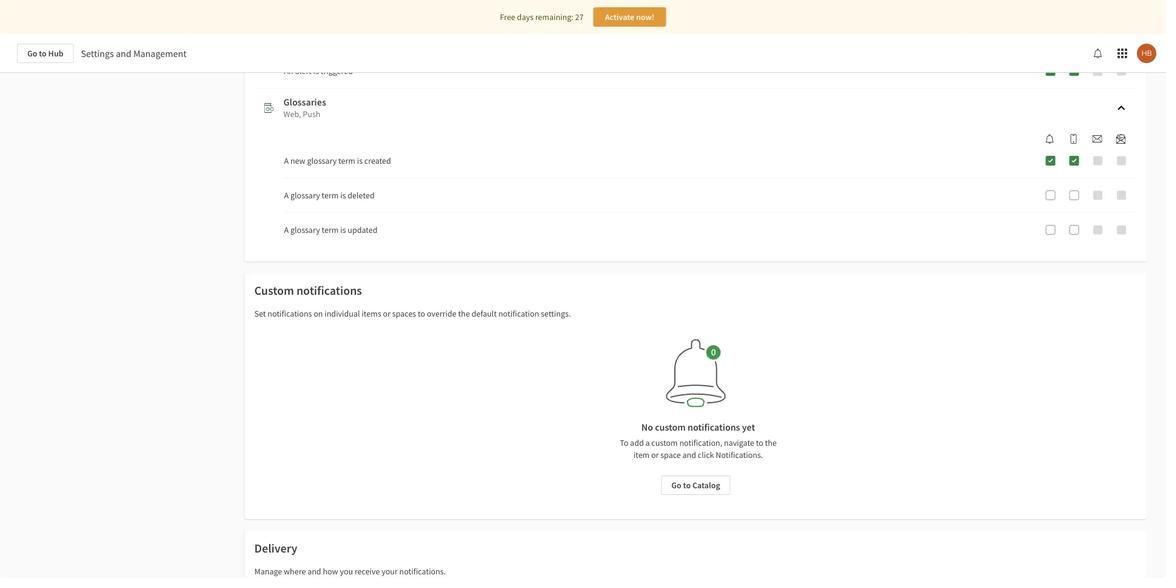 Task type: locate. For each thing, give the bounding box(es) containing it.
an alert is triggered
[[284, 66, 353, 76]]

settings and management
[[81, 47, 187, 59]]

remaining:
[[535, 12, 574, 22]]

to left hub
[[39, 48, 47, 59]]

custom
[[655, 421, 686, 433], [652, 437, 678, 448]]

1 vertical spatial custom
[[652, 437, 678, 448]]

and
[[116, 47, 131, 59], [683, 449, 696, 460], [308, 566, 321, 577]]

an
[[284, 66, 293, 76]]

a
[[284, 155, 289, 166], [284, 190, 289, 201], [284, 224, 289, 235]]

the inside no custom notifications yet to add a custom notification, navigate to the item or space and click notifications.
[[765, 437, 777, 448]]

notifications when using qlik sense in a browser element
[[1041, 134, 1060, 144]]

a for a glossary term is updated
[[284, 224, 289, 235]]

a left the "new" on the left of page
[[284, 155, 289, 166]]

glossary down a glossary term is deleted
[[290, 224, 320, 235]]

notification
[[499, 308, 539, 319]]

free
[[500, 12, 515, 22]]

term
[[338, 155, 355, 166], [322, 190, 339, 201], [322, 224, 339, 235]]

0 horizontal spatial go
[[27, 48, 37, 59]]

0 vertical spatial the
[[458, 308, 470, 319]]

custom notifications
[[254, 283, 362, 298]]

and right settings
[[116, 47, 131, 59]]

glossary right the "new" on the left of page
[[307, 155, 337, 166]]

go
[[27, 48, 37, 59], [672, 480, 682, 491]]

term left deleted
[[322, 190, 339, 201]]

notifications up 'on' on the bottom of page
[[297, 283, 362, 298]]

to
[[39, 48, 47, 59], [418, 308, 425, 319], [756, 437, 764, 448], [683, 480, 691, 491]]

0 vertical spatial or
[[383, 308, 391, 319]]

2 vertical spatial notifications
[[688, 421, 740, 433]]

is left the updated
[[340, 224, 346, 235]]

term left created
[[338, 155, 355, 166]]

notifications down custom
[[268, 308, 312, 319]]

custom right no on the bottom of page
[[655, 421, 686, 433]]

notifications inside no custom notifications yet to add a custom notification, navigate to the item or space and click notifications.
[[688, 421, 740, 433]]

0 horizontal spatial and
[[116, 47, 131, 59]]

howard brown image
[[1137, 44, 1157, 63]]

notifications.
[[716, 449, 763, 460]]

1 horizontal spatial go
[[672, 480, 682, 491]]

2 vertical spatial term
[[322, 224, 339, 235]]

set
[[254, 308, 266, 319]]

how
[[323, 566, 338, 577]]

notifications.
[[399, 566, 446, 577]]

to
[[620, 437, 629, 448]]

a for a new glossary term is created
[[284, 155, 289, 166]]

to right navigate
[[756, 437, 764, 448]]

0 vertical spatial notifications
[[297, 283, 362, 298]]

hub
[[48, 48, 63, 59]]

27
[[575, 12, 584, 22]]

0 vertical spatial go
[[27, 48, 37, 59]]

custom up space
[[652, 437, 678, 448]]

override
[[427, 308, 457, 319]]

deleted
[[348, 190, 375, 201]]

and left click
[[683, 449, 696, 460]]

notifications
[[297, 283, 362, 298], [268, 308, 312, 319], [688, 421, 740, 433]]

individual
[[325, 308, 360, 319]]

add
[[630, 437, 644, 448]]

set notifications on individual items or spaces to override the default notification settings.
[[254, 308, 571, 319]]

go to catalog
[[672, 480, 720, 491]]

is left created
[[357, 155, 363, 166]]

notification,
[[680, 437, 723, 448]]

a for a glossary term is deleted
[[284, 190, 289, 201]]

go left catalog
[[672, 480, 682, 491]]

item
[[634, 449, 650, 460]]

custom
[[254, 283, 294, 298]]

no custom notifications yet to add a custom notification, navigate to the item or space and click notifications.
[[620, 421, 777, 460]]

a up the a glossary term is updated
[[284, 190, 289, 201]]

0 vertical spatial term
[[338, 155, 355, 166]]

1 vertical spatial go
[[672, 480, 682, 491]]

notifications sent to your email element
[[1088, 134, 1107, 144]]

notifications for custom
[[297, 283, 362, 298]]

go to hub
[[27, 48, 63, 59]]

3 a from the top
[[284, 224, 289, 235]]

notifications for set
[[268, 308, 312, 319]]

days
[[517, 12, 534, 22]]

go inside button
[[672, 480, 682, 491]]

2 a from the top
[[284, 190, 289, 201]]

1 horizontal spatial the
[[765, 437, 777, 448]]

0 horizontal spatial the
[[458, 308, 470, 319]]

or right "items"
[[383, 308, 391, 319]]

push
[[303, 109, 320, 119]]

glossary
[[307, 155, 337, 166], [290, 190, 320, 201], [290, 224, 320, 235]]

1 vertical spatial notifications
[[268, 308, 312, 319]]

1 vertical spatial the
[[765, 437, 777, 448]]

1 horizontal spatial and
[[308, 566, 321, 577]]

glossary for a glossary term is updated
[[290, 224, 320, 235]]

notifications sent to your email image
[[1093, 134, 1102, 144]]

1 vertical spatial and
[[683, 449, 696, 460]]

1 a from the top
[[284, 155, 289, 166]]

and left how
[[308, 566, 321, 577]]

to left catalog
[[683, 480, 691, 491]]

is
[[313, 66, 319, 76], [357, 155, 363, 166], [340, 190, 346, 201], [340, 224, 346, 235]]

term left the updated
[[322, 224, 339, 235]]

0 vertical spatial and
[[116, 47, 131, 59]]

go for go to hub
[[27, 48, 37, 59]]

to right spaces
[[418, 308, 425, 319]]

management
[[133, 47, 187, 59]]

to inside button
[[683, 480, 691, 491]]

1 vertical spatial term
[[322, 190, 339, 201]]

a down a glossary term is deleted
[[284, 224, 289, 235]]

notifications up notification, at the bottom right of the page
[[688, 421, 740, 433]]

or right item
[[651, 449, 659, 460]]

1 horizontal spatial or
[[651, 449, 659, 460]]

or inside no custom notifications yet to add a custom notification, navigate to the item or space and click notifications.
[[651, 449, 659, 460]]

notifications bundled in a daily email digest image
[[1116, 134, 1126, 144]]

settings.
[[541, 308, 571, 319]]

go to catalog button
[[661, 476, 731, 495]]

new
[[290, 155, 305, 166]]

go for go to catalog
[[672, 480, 682, 491]]

glossary for a glossary term is deleted
[[290, 190, 320, 201]]

or
[[383, 308, 391, 319], [651, 449, 659, 460]]

the left the default
[[458, 308, 470, 319]]

the right navigate
[[765, 437, 777, 448]]

where
[[284, 566, 306, 577]]

space
[[661, 449, 681, 460]]

1 vertical spatial a
[[284, 190, 289, 201]]

go left hub
[[27, 48, 37, 59]]

2 horizontal spatial and
[[683, 449, 696, 460]]

to inside no custom notifications yet to add a custom notification, navigate to the item or space and click notifications.
[[756, 437, 764, 448]]

1 vertical spatial glossary
[[290, 190, 320, 201]]

main content
[[0, 0, 1166, 578]]

2 vertical spatial a
[[284, 224, 289, 235]]

2 vertical spatial glossary
[[290, 224, 320, 235]]

activate now! link
[[593, 7, 666, 27]]

0 vertical spatial a
[[284, 155, 289, 166]]

the
[[458, 308, 470, 319], [765, 437, 777, 448]]

glossary down the "new" on the left of page
[[290, 190, 320, 201]]

1 vertical spatial or
[[651, 449, 659, 460]]



Task type: vqa. For each thing, say whether or not it's contained in the screenshot.
leftmost OR
yes



Task type: describe. For each thing, give the bounding box(es) containing it.
is right alert
[[313, 66, 319, 76]]

yet
[[742, 421, 755, 433]]

free days remaining: 27
[[500, 12, 584, 22]]

on
[[314, 308, 323, 319]]

click
[[698, 449, 714, 460]]

term for updated
[[322, 224, 339, 235]]

your
[[382, 566, 398, 577]]

triggered
[[321, 66, 353, 76]]

catalog
[[693, 480, 720, 491]]

navigate
[[724, 437, 754, 448]]

notifications when using qlik sense in a browser image
[[1045, 134, 1055, 144]]

a glossary term is deleted
[[284, 190, 375, 201]]

is left deleted
[[340, 190, 346, 201]]

spaces
[[392, 308, 416, 319]]

no
[[642, 421, 653, 433]]

a glossary term is updated
[[284, 224, 378, 235]]

activate now!
[[605, 12, 655, 22]]

0 vertical spatial custom
[[655, 421, 686, 433]]

default
[[472, 308, 497, 319]]

manage
[[254, 566, 282, 577]]

manage where and how you receive your notifications.
[[254, 566, 446, 577]]

activate
[[605, 12, 635, 22]]

term for deleted
[[322, 190, 339, 201]]

main content containing custom notifications
[[0, 0, 1166, 578]]

and inside no custom notifications yet to add a custom notification, navigate to the item or space and click notifications.
[[683, 449, 696, 460]]

items
[[362, 308, 381, 319]]

created
[[364, 155, 391, 166]]

now!
[[636, 12, 655, 22]]

notifications bundled in a daily email digest element
[[1112, 134, 1131, 144]]

you
[[340, 566, 353, 577]]

0 vertical spatial glossary
[[307, 155, 337, 166]]

0 horizontal spatial or
[[383, 308, 391, 319]]

a
[[646, 437, 650, 448]]

web,
[[284, 109, 301, 119]]

glossaries web, push
[[284, 96, 326, 119]]

push notifications in qlik sense mobile element
[[1064, 134, 1084, 144]]

push notifications in qlik sense mobile image
[[1069, 134, 1079, 144]]

a new glossary term is created
[[284, 155, 391, 166]]

settings
[[81, 47, 114, 59]]

glossaries
[[284, 96, 326, 108]]

receive
[[355, 566, 380, 577]]

updated
[[348, 224, 378, 235]]

alert
[[295, 66, 312, 76]]

delivery
[[254, 541, 297, 556]]

go to hub link
[[17, 44, 74, 63]]

2 vertical spatial and
[[308, 566, 321, 577]]



